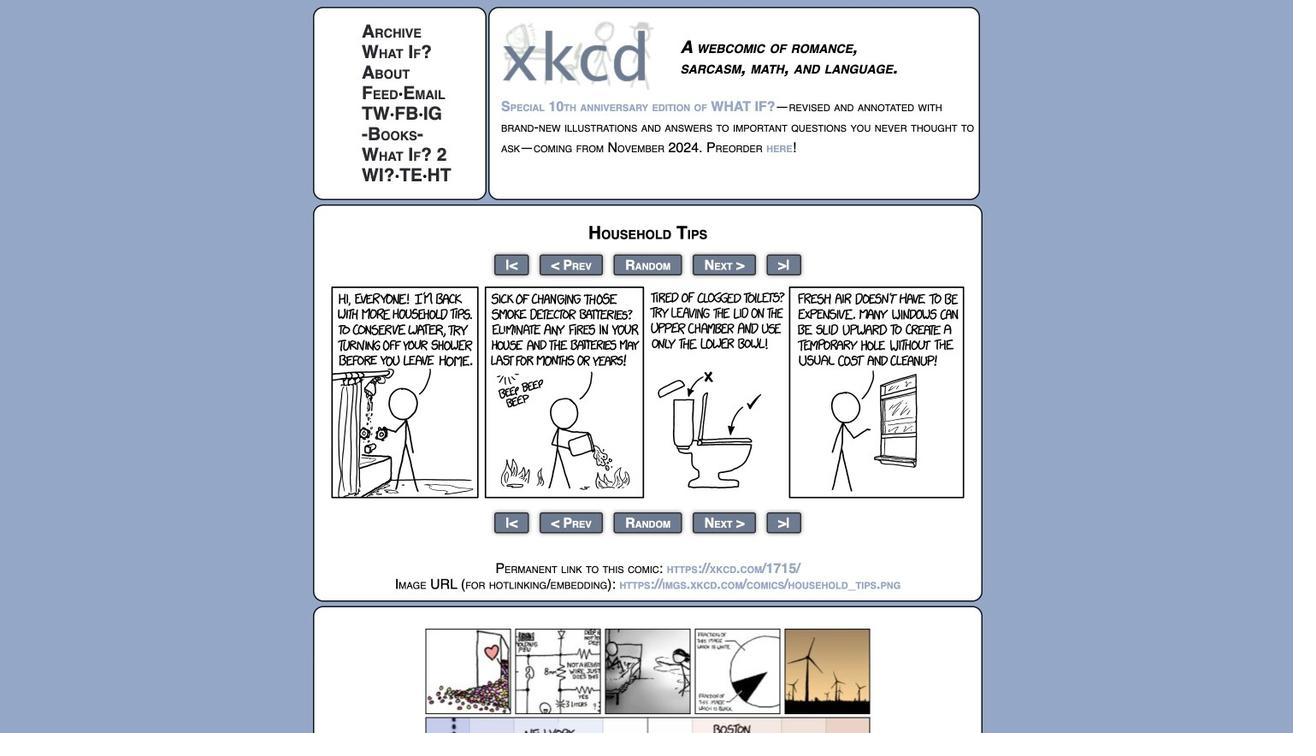 Task type: locate. For each thing, give the bounding box(es) containing it.
earth temperature timeline image
[[426, 717, 870, 733]]

selected comics image
[[426, 629, 870, 714]]

household tips image
[[331, 287, 964, 498]]

xkcd.com logo image
[[501, 20, 660, 91]]



Task type: vqa. For each thing, say whether or not it's contained in the screenshot.
xkcd.com logo
yes



